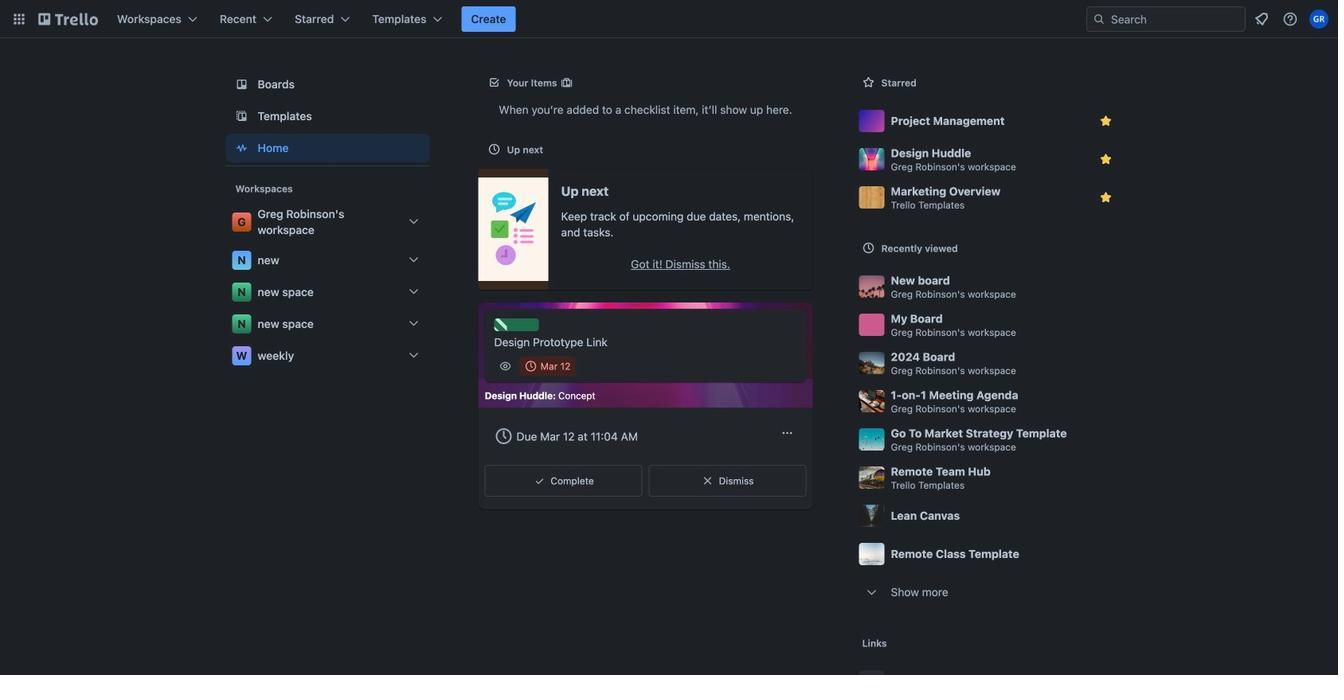 Task type: describe. For each thing, give the bounding box(es) containing it.
open information menu image
[[1283, 11, 1299, 27]]

color: green, title: none image
[[495, 319, 539, 332]]

search image
[[1093, 13, 1106, 26]]

click to unstar design huddle . it will be removed from your starred list. image
[[1099, 151, 1115, 167]]

Search field
[[1106, 8, 1246, 30]]

click to unstar project management. it will be removed from your starred list. image
[[1099, 113, 1115, 129]]

primary element
[[0, 0, 1339, 38]]

template board image
[[232, 107, 251, 126]]

greg robinson (gregrobinson96) image
[[1310, 10, 1329, 29]]

home image
[[232, 139, 251, 158]]



Task type: vqa. For each thing, say whether or not it's contained in the screenshot.
0 Notifications icon
yes



Task type: locate. For each thing, give the bounding box(es) containing it.
click to unstar marketing overview. it will be removed from your starred list. image
[[1099, 190, 1115, 206]]

back to home image
[[38, 6, 98, 32]]

0 notifications image
[[1253, 10, 1272, 29]]

board image
[[232, 75, 251, 94]]



